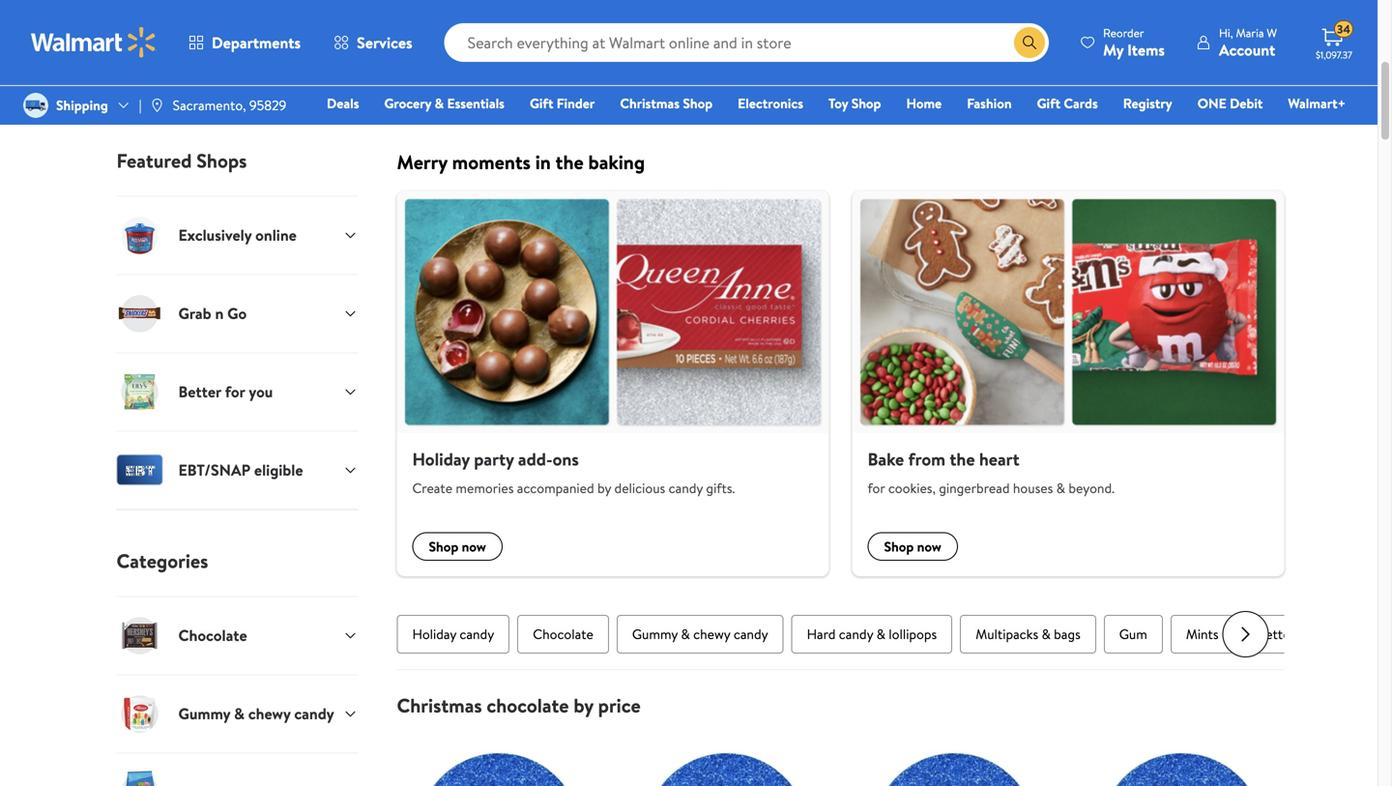 Task type: vqa. For each thing, say whether or not it's contained in the screenshot.
by inside Holiday party add-ons Create memories accompanied by delicious candy gifts.
yes



Task type: locate. For each thing, give the bounding box(es) containing it.
2 shop now from the left
[[884, 537, 942, 556]]

multipacks & bags
[[976, 625, 1081, 644]]

chocolate inside "dropdown button"
[[178, 625, 247, 646]]

you inside dropdown button
[[249, 381, 273, 402]]

95829
[[249, 96, 287, 115]]

home
[[907, 94, 942, 113]]

holiday inside holiday party add-ons create memories accompanied by delicious candy gifts.
[[412, 447, 470, 471]]

hard
[[807, 625, 836, 644]]

chocolate up christmas chocolate by price on the bottom of page
[[533, 625, 594, 644]]

0 vertical spatial chocolate
[[792, 79, 858, 100]]

list
[[82, 0, 1296, 101], [385, 191, 1296, 576], [385, 718, 1296, 786]]

better down "grab" at the top left of the page
[[178, 381, 221, 402]]

better for you right the mints
[[1258, 625, 1340, 644]]

shop now down cookies,
[[884, 537, 942, 556]]

&
[[363, 79, 373, 100], [435, 94, 444, 113], [1057, 479, 1066, 498], [681, 625, 690, 644], [877, 625, 886, 644], [1042, 625, 1051, 644], [234, 703, 245, 724]]

the right 'in'
[[556, 148, 584, 175]]

shop all holiday candy
[[110, 79, 256, 100]]

better for you
[[178, 381, 273, 402], [1258, 625, 1340, 644]]

 image left shipping
[[23, 93, 48, 118]]

christmas down the "holiday candy" link at the bottom left of page
[[397, 692, 482, 719]]

my
[[1104, 39, 1124, 60]]

for right next slide for navpills list image
[[1298, 625, 1316, 644]]

0 vertical spatial holiday
[[412, 447, 470, 471]]

chocolate right "size"
[[792, 79, 858, 100]]

0 vertical spatial list
[[82, 0, 1296, 101]]

featured
[[117, 147, 192, 174]]

2 chocolate from the left
[[178, 625, 247, 646]]

shops
[[197, 147, 247, 174]]

chocolate down "chocolate" link at the left bottom of page
[[487, 692, 569, 719]]

for
[[225, 381, 245, 402], [868, 479, 885, 498], [1298, 625, 1316, 644]]

gummy & chewy candy link
[[617, 615, 784, 654]]

1 horizontal spatial shop now
[[884, 537, 942, 556]]

1 vertical spatial better
[[1258, 625, 1295, 644]]

1 vertical spatial gummy
[[178, 703, 230, 724]]

bake
[[868, 447, 904, 471]]

shop down the create
[[429, 537, 459, 556]]

gift left cards
[[1037, 94, 1061, 113]]

gift left the finder
[[530, 94, 554, 113]]

debit
[[1230, 94, 1263, 113]]

1 vertical spatial chewy
[[248, 703, 291, 724]]

gift cards link
[[1029, 93, 1107, 114]]

better for you button
[[117, 352, 358, 431]]

0 horizontal spatial christmas
[[397, 692, 482, 719]]

list containing holiday party add-ons
[[385, 191, 1296, 576]]

baking
[[588, 148, 645, 175]]

reorder
[[1104, 25, 1145, 41]]

2 vertical spatial list
[[385, 718, 1296, 786]]

chocolate link
[[518, 615, 609, 654]]

now down cookies,
[[917, 537, 942, 556]]

you up eligible
[[249, 381, 273, 402]]

& inside dropdown button
[[234, 703, 245, 724]]

1 vertical spatial list
[[385, 191, 1296, 576]]

christmas up baking
[[620, 94, 680, 113]]

by left 'price'
[[574, 692, 594, 719]]

sacramento,
[[173, 96, 246, 115]]

0 horizontal spatial chocolate
[[487, 692, 569, 719]]

ons
[[553, 447, 579, 471]]

1 horizontal spatial better for you
[[1258, 625, 1340, 644]]

walmart+ link
[[1280, 93, 1355, 114]]

grocery
[[384, 94, 432, 113]]

gift
[[530, 94, 554, 113], [1037, 94, 1061, 113]]

& inside bake from the heart for cookies, gingerbread houses & beyond.
[[1057, 479, 1066, 498]]

1 shop now from the left
[[429, 537, 486, 556]]

size
[[764, 79, 788, 100]]

better right the mints
[[1258, 625, 1295, 644]]

$1,097.37
[[1316, 48, 1353, 61]]

now for party
[[462, 537, 486, 556]]

0 horizontal spatial the
[[556, 148, 584, 175]]

for inside bake from the heart for cookies, gingerbread houses & beyond.
[[868, 479, 885, 498]]

departments
[[212, 32, 301, 53]]

gummy & chewy candy button
[[117, 674, 358, 753]]

1 horizontal spatial you
[[1319, 625, 1340, 644]]

registry
[[1123, 94, 1173, 113]]

0 horizontal spatial you
[[249, 381, 273, 402]]

shop now inside bake from the heart list item
[[884, 537, 942, 556]]

0 vertical spatial for
[[225, 381, 245, 402]]

0 horizontal spatial now
[[462, 537, 486, 556]]

shop down cookies,
[[884, 537, 914, 556]]

0 horizontal spatial better for you
[[178, 381, 273, 402]]

for down bake
[[868, 479, 885, 498]]

gummy down chocolate "dropdown button" in the left bottom of the page
[[178, 703, 230, 724]]

better
[[178, 381, 221, 402], [1258, 625, 1295, 644]]

christmas shop link
[[612, 93, 722, 114]]

now down the memories
[[462, 537, 486, 556]]

2 now from the left
[[917, 537, 942, 556]]

candy canes
[[951, 79, 1035, 100]]

gift finder link
[[521, 93, 604, 114]]

1 vertical spatial better for you
[[1258, 625, 1340, 644]]

eligible
[[254, 459, 303, 481]]

1 horizontal spatial better
[[1258, 625, 1295, 644]]

by inside holiday party add-ons create memories accompanied by delicious candy gifts.
[[598, 479, 611, 498]]

0 horizontal spatial chocolate
[[178, 625, 247, 646]]

shop now inside holiday party add-ons list item
[[429, 537, 486, 556]]

services button
[[317, 19, 429, 66]]

1 vertical spatial for
[[868, 479, 885, 498]]

candy inside holiday party add-ons create memories accompanied by delicious candy gifts.
[[669, 479, 703, 498]]

registry link
[[1115, 93, 1182, 114]]

chewy inside gummy & chewy candy dropdown button
[[248, 703, 291, 724]]

ebt/snap eligible button
[[117, 431, 358, 509]]

the up gingerbread
[[950, 447, 975, 471]]

departments button
[[172, 19, 317, 66]]

toy
[[829, 94, 848, 113]]

exclusively online button
[[117, 196, 358, 274]]

holiday party add-ons list item
[[385, 191, 841, 576]]

1 horizontal spatial gummy
[[632, 625, 678, 644]]

canes
[[997, 79, 1035, 100]]

2 holiday from the top
[[412, 625, 457, 644]]

0 horizontal spatial  image
[[23, 93, 48, 118]]

1 vertical spatial gummy & chewy candy
[[178, 703, 334, 724]]

better for you down n at the left
[[178, 381, 273, 402]]

0 horizontal spatial gummy
[[178, 703, 230, 724]]

1 horizontal spatial for
[[868, 479, 885, 498]]

christmas for christmas chocolate by price
[[397, 692, 482, 719]]

chocolate inside list
[[792, 79, 858, 100]]

1 chocolate from the left
[[533, 625, 594, 644]]

gifting
[[312, 79, 359, 100]]

chocolate up gummy & chewy candy dropdown button
[[178, 625, 247, 646]]

gum link
[[1104, 615, 1163, 654]]

1 horizontal spatial chocolate
[[533, 625, 594, 644]]

candy inside dropdown button
[[294, 703, 334, 724]]

2 gift from the left
[[1037, 94, 1061, 113]]

now inside holiday party add-ons list item
[[462, 537, 486, 556]]

you right next slide for navpills list image
[[1319, 625, 1340, 644]]

0 vertical spatial gummy
[[632, 625, 678, 644]]

1 horizontal spatial chocolate
[[792, 79, 858, 100]]

1 holiday from the top
[[412, 447, 470, 471]]

gummy & chewy candy inside dropdown button
[[178, 703, 334, 724]]

grab n go button
[[117, 274, 358, 352]]

you
[[249, 381, 273, 402], [1319, 625, 1340, 644]]

0 vertical spatial gummy & chewy candy
[[632, 625, 768, 644]]

2 vertical spatial for
[[1298, 625, 1316, 644]]

1 vertical spatial holiday
[[412, 625, 457, 644]]

1 horizontal spatial  image
[[150, 98, 165, 113]]

gift for gift cards
[[1037, 94, 1061, 113]]

0 horizontal spatial shop now
[[429, 537, 486, 556]]

the
[[556, 148, 584, 175], [950, 447, 975, 471]]

1 horizontal spatial chewy
[[693, 625, 731, 644]]

chewy
[[693, 625, 731, 644], [248, 703, 291, 724]]

0 vertical spatial by
[[598, 479, 611, 498]]

Search search field
[[444, 23, 1049, 62]]

grocery & essentials
[[384, 94, 505, 113]]

for up ebt/snap eligible dropdown button
[[225, 381, 245, 402]]

gift finder
[[530, 94, 595, 113]]

1 horizontal spatial now
[[917, 537, 942, 556]]

chocolate
[[533, 625, 594, 644], [178, 625, 247, 646]]

beyond.
[[1069, 479, 1115, 498]]

1 horizontal spatial christmas
[[620, 94, 680, 113]]

 image right |
[[150, 98, 165, 113]]

create
[[412, 479, 453, 498]]

chocolate
[[792, 79, 858, 100], [487, 692, 569, 719]]

Walmart Site-Wide search field
[[444, 23, 1049, 62]]

0 horizontal spatial gift
[[530, 94, 554, 113]]

 image
[[23, 93, 48, 118], [150, 98, 165, 113]]

shop now down the create
[[429, 537, 486, 556]]

add-
[[518, 447, 553, 471]]

shop left all
[[110, 79, 143, 100]]

exclusively
[[178, 224, 252, 246]]

bags
[[1054, 625, 1081, 644]]

gifts.
[[706, 479, 735, 498]]

list for christmas chocolate by price
[[385, 718, 1296, 786]]

now inside bake from the heart list item
[[917, 537, 942, 556]]

one debit link
[[1189, 93, 1272, 114]]

1 vertical spatial the
[[950, 447, 975, 471]]

1 horizontal spatial by
[[598, 479, 611, 498]]

0 horizontal spatial gummy & chewy candy
[[178, 703, 334, 724]]

1 horizontal spatial the
[[950, 447, 975, 471]]

gummy & chewy candy
[[632, 625, 768, 644], [178, 703, 334, 724]]

0 vertical spatial you
[[249, 381, 273, 402]]

shop inside bake from the heart list item
[[884, 537, 914, 556]]

34
[[1337, 21, 1351, 37]]

0 horizontal spatial by
[[574, 692, 594, 719]]

stocking
[[531, 79, 589, 100]]

holiday for party
[[412, 447, 470, 471]]

1 gift from the left
[[530, 94, 554, 113]]

0 horizontal spatial for
[[225, 381, 245, 402]]

candy
[[951, 79, 993, 100]]

party
[[474, 447, 514, 471]]

list for merry moments in the baking
[[385, 191, 1296, 576]]

by left delicious
[[598, 479, 611, 498]]

gummy
[[632, 625, 678, 644], [178, 703, 230, 724]]

1 horizontal spatial gift
[[1037, 94, 1061, 113]]

electronics
[[738, 94, 804, 113]]

gifting & candy boxes link
[[296, 0, 475, 101]]

chewy inside gummy & chewy candy link
[[693, 625, 731, 644]]

online
[[255, 224, 297, 246]]

0 vertical spatial christmas
[[620, 94, 680, 113]]

gummy up 'price'
[[632, 625, 678, 644]]

0 vertical spatial better
[[178, 381, 221, 402]]

0 vertical spatial chewy
[[693, 625, 731, 644]]

1 vertical spatial chocolate
[[487, 692, 569, 719]]

account
[[1219, 39, 1276, 60]]

1 now from the left
[[462, 537, 486, 556]]

chocolates
[[1157, 79, 1233, 100]]

0 horizontal spatial better
[[178, 381, 221, 402]]

0 vertical spatial the
[[556, 148, 584, 175]]

1 vertical spatial by
[[574, 692, 594, 719]]

1 vertical spatial christmas
[[397, 692, 482, 719]]

0 vertical spatial better for you
[[178, 381, 273, 402]]

0 horizontal spatial chewy
[[248, 703, 291, 724]]

gummy inside dropdown button
[[178, 703, 230, 724]]



Task type: describe. For each thing, give the bounding box(es) containing it.
shop right toy at right top
[[852, 94, 881, 113]]

featured shops
[[117, 147, 247, 174]]

one
[[1198, 94, 1227, 113]]

 image for sacramento, 95829
[[150, 98, 165, 113]]

mints link
[[1171, 615, 1234, 654]]

stocking stuffers
[[531, 79, 645, 100]]

1 vertical spatial you
[[1319, 625, 1340, 644]]

christmas for christmas shop
[[620, 94, 680, 113]]

holiday party add-ons create memories accompanied by delicious candy gifts.
[[412, 447, 735, 498]]

w
[[1267, 25, 1278, 41]]

shop all holiday candy link
[[93, 0, 273, 101]]

better for you link
[[1242, 615, 1356, 654]]

|
[[139, 96, 142, 115]]

toy shop link
[[820, 93, 890, 114]]

delicious
[[615, 479, 666, 498]]

ebt/snap eligible
[[178, 459, 303, 481]]

ebt/snap
[[178, 459, 251, 481]]

reorder my items
[[1104, 25, 1165, 60]]

gift for gift finder
[[530, 94, 554, 113]]

christmas chocolate by price
[[397, 692, 641, 719]]

items
[[1128, 39, 1165, 60]]

next slide for navpills list image
[[1223, 611, 1269, 658]]

candy canes link
[[903, 0, 1082, 101]]

essentials
[[447, 94, 505, 113]]

christmas shop
[[620, 94, 713, 113]]

sacramento, 95829
[[173, 96, 287, 115]]

electronics link
[[729, 93, 812, 114]]

moments
[[452, 148, 531, 175]]

better inside "better for you" dropdown button
[[178, 381, 221, 402]]

mints
[[1186, 625, 1219, 644]]

cookies,
[[889, 479, 936, 498]]

finder
[[557, 94, 595, 113]]

hard candy & lollipops link
[[792, 615, 953, 654]]

shop now for holiday
[[429, 537, 486, 556]]

hi, maria w account
[[1219, 25, 1278, 60]]

search icon image
[[1022, 35, 1038, 50]]

holiday candy
[[412, 625, 494, 644]]

houses
[[1013, 479, 1053, 498]]

chocolate button
[[117, 596, 358, 674]]

for inside dropdown button
[[225, 381, 245, 402]]

deals
[[327, 94, 359, 113]]

gingerbread
[[939, 479, 1010, 498]]

hard candy & lollipops image
[[117, 769, 163, 786]]

heart
[[979, 447, 1020, 471]]

hard candy & lollipops
[[807, 625, 937, 644]]

share
[[723, 79, 760, 100]]

shop now for bake
[[884, 537, 942, 556]]

 image for shipping
[[23, 93, 48, 118]]

n
[[215, 303, 224, 324]]

price
[[598, 692, 641, 719]]

2 horizontal spatial for
[[1298, 625, 1316, 644]]

multipacks & bags link
[[961, 615, 1096, 654]]

now for from
[[917, 537, 942, 556]]

better for you inside dropdown button
[[178, 381, 273, 402]]

list containing shop all holiday candy
[[82, 0, 1296, 101]]

stocking stuffers link
[[498, 0, 677, 101]]

share size chocolate
[[723, 79, 858, 100]]

chocolates link
[[1106, 0, 1285, 101]]

maria
[[1236, 25, 1264, 41]]

share size chocolate link
[[701, 0, 880, 101]]

multipacks
[[976, 625, 1039, 644]]

bake from the heart for cookies, gingerbread houses & beyond.
[[868, 447, 1115, 498]]

the inside bake from the heart for cookies, gingerbread houses & beyond.
[[950, 447, 975, 471]]

fashion
[[967, 94, 1012, 113]]

gifting & candy boxes
[[312, 79, 458, 100]]

shop inside holiday party add-ons list item
[[429, 537, 459, 556]]

exclusively online
[[178, 224, 297, 246]]

from
[[909, 447, 946, 471]]

services
[[357, 32, 413, 53]]

toy shop
[[829, 94, 881, 113]]

holiday for candy
[[412, 625, 457, 644]]

one debit
[[1198, 94, 1263, 113]]

grab n go
[[178, 303, 247, 324]]

cards
[[1064, 94, 1098, 113]]

categories
[[117, 547, 208, 574]]

in
[[535, 148, 551, 175]]

gum
[[1120, 625, 1148, 644]]

walmart image
[[31, 27, 157, 58]]

1 horizontal spatial gummy & chewy candy
[[632, 625, 768, 644]]

better inside better for you link
[[1258, 625, 1295, 644]]

holiday
[[166, 79, 213, 100]]

shipping
[[56, 96, 108, 115]]

walmart+
[[1288, 94, 1346, 113]]

grocery & essentials link
[[376, 93, 513, 114]]

go
[[227, 303, 247, 324]]

lollipops
[[889, 625, 937, 644]]

bake from the heart list item
[[841, 191, 1296, 576]]

stuffers
[[593, 79, 645, 100]]

holiday candy link
[[397, 615, 510, 654]]

merry moments in the baking
[[397, 148, 645, 175]]

fashion link
[[959, 93, 1021, 114]]

grab
[[178, 303, 211, 324]]

shop left share
[[683, 94, 713, 113]]



